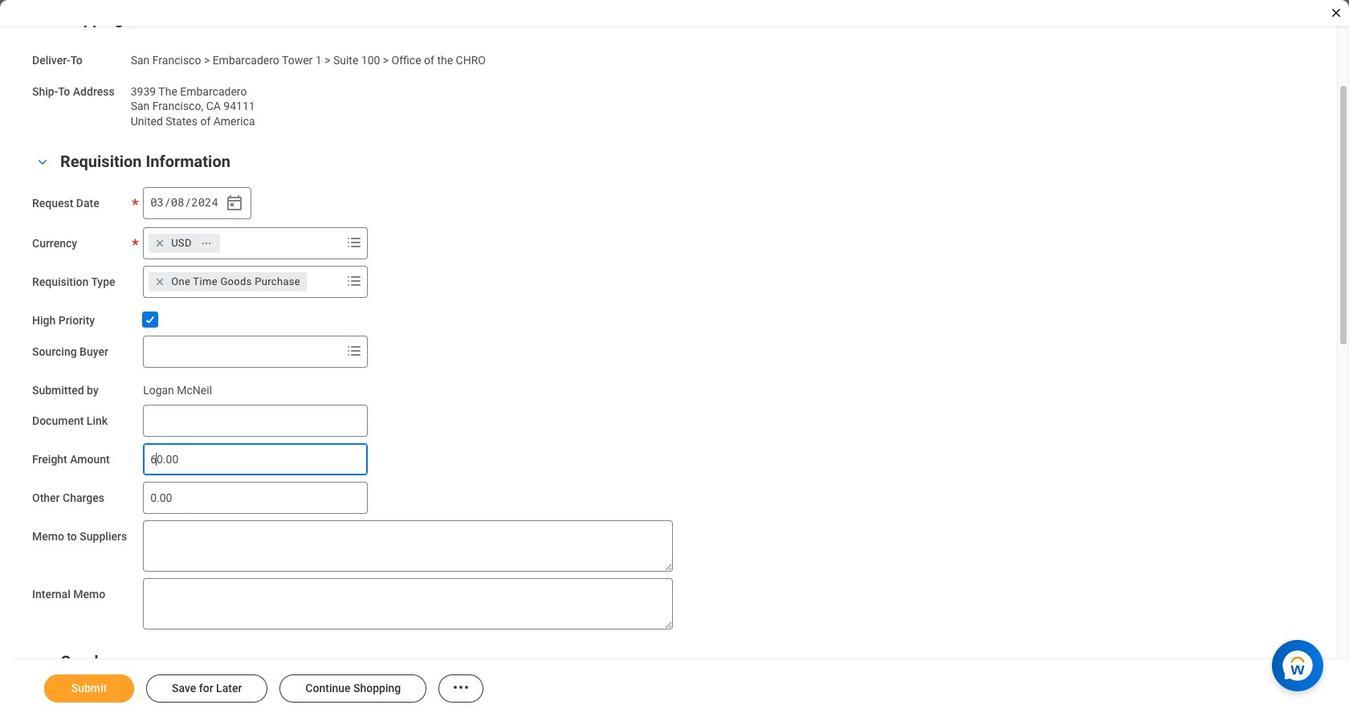Task type: vqa. For each thing, say whether or not it's contained in the screenshot.
Shipping Address button
yes



Task type: locate. For each thing, give the bounding box(es) containing it.
03 / 08 / 2024
[[150, 195, 218, 210]]

/ right 03 on the top left of the page
[[164, 195, 171, 210]]

1 vertical spatial of
[[200, 115, 211, 128]]

> right 'francisco'
[[204, 54, 210, 66]]

to down deliver-to
[[58, 85, 70, 98]]

0 vertical spatial goods
[[220, 275, 252, 287]]

prompts image for requisition type
[[345, 271, 364, 290]]

3 > from the left
[[383, 54, 389, 66]]

1 horizontal spatial memo
[[73, 588, 105, 601]]

address
[[128, 9, 188, 28], [73, 85, 115, 98]]

ca
[[206, 100, 221, 113]]

freight
[[32, 453, 67, 466]]

goods right time
[[220, 275, 252, 287]]

freight amount
[[32, 453, 110, 466]]

0 horizontal spatial goods
[[60, 652, 107, 672]]

address down deliver-to
[[73, 85, 115, 98]]

of
[[424, 54, 434, 66], [200, 115, 211, 128]]

san up 3939 at the left top of the page
[[131, 54, 150, 66]]

the
[[158, 85, 177, 98]]

submit
[[71, 682, 107, 695]]

san
[[131, 54, 150, 66], [131, 100, 150, 113]]

to
[[70, 54, 82, 66], [58, 85, 70, 98]]

requisition up date
[[60, 152, 142, 171]]

mcneil
[[177, 383, 212, 396]]

2 san from the top
[[131, 100, 150, 113]]

>
[[204, 54, 210, 66], [325, 54, 330, 66], [383, 54, 389, 66]]

prompts image
[[345, 233, 364, 252], [345, 271, 364, 290]]

dialog
[[0, 0, 1349, 717]]

0 vertical spatial to
[[70, 54, 82, 66]]

Sourcing Buyer field
[[144, 337, 341, 366]]

of inside deliver-to element
[[424, 54, 434, 66]]

request
[[32, 197, 73, 209]]

chevron down image
[[33, 157, 52, 168]]

> right 1
[[325, 54, 330, 66]]

embarcadero inside 3939 the embarcadero san francisco, ca 94111 united states of america
[[180, 85, 247, 98]]

2 horizontal spatial >
[[383, 54, 389, 66]]

1 san from the top
[[131, 54, 150, 66]]

1 horizontal spatial address
[[128, 9, 188, 28]]

1 horizontal spatial >
[[325, 54, 330, 66]]

requisition type
[[32, 275, 115, 288]]

san inside 3939 the embarcadero san francisco, ca 94111 united states of america
[[131, 100, 150, 113]]

embarcadero up 94111
[[213, 54, 279, 66]]

1 horizontal spatial /
[[184, 195, 191, 210]]

francisco,
[[152, 100, 203, 113]]

0 horizontal spatial /
[[164, 195, 171, 210]]

1 prompts image from the top
[[345, 233, 364, 252]]

logan mcneil element
[[143, 380, 212, 396]]

1 vertical spatial address
[[73, 85, 115, 98]]

0 horizontal spatial of
[[200, 115, 211, 128]]

requisition up high priority
[[32, 275, 89, 288]]

0 vertical spatial address
[[128, 9, 188, 28]]

goods button
[[60, 652, 107, 672]]

> right the 100
[[383, 54, 389, 66]]

usd element
[[171, 236, 192, 250]]

/
[[164, 195, 171, 210], [184, 195, 191, 210]]

x small image
[[152, 235, 168, 251]]

memo right internal
[[73, 588, 105, 601]]

of left "the"
[[424, 54, 434, 66]]

0 vertical spatial of
[[424, 54, 434, 66]]

requisition information
[[60, 152, 230, 171]]

amount
[[70, 453, 110, 466]]

1 vertical spatial to
[[58, 85, 70, 98]]

link
[[87, 415, 108, 427]]

one
[[171, 275, 190, 287]]

0 horizontal spatial >
[[204, 54, 210, 66]]

to for ship-
[[58, 85, 70, 98]]

address up 'francisco'
[[128, 9, 188, 28]]

requisition
[[60, 152, 142, 171], [32, 275, 89, 288]]

submit button
[[44, 675, 134, 703]]

embarcadero
[[213, 54, 279, 66], [180, 85, 247, 98]]

other charges
[[32, 492, 104, 504]]

3939
[[131, 85, 156, 98]]

Freight Amount text field
[[143, 443, 368, 476]]

/ right 08 on the left
[[184, 195, 191, 210]]

san down 3939 at the left top of the page
[[131, 100, 150, 113]]

prompts image for currency
[[345, 233, 364, 252]]

2 > from the left
[[325, 54, 330, 66]]

embarcadero inside deliver-to element
[[213, 54, 279, 66]]

requisition information button
[[60, 152, 230, 171]]

to up the ship-to address
[[70, 54, 82, 66]]

the
[[437, 54, 453, 66]]

calendar image
[[225, 193, 244, 213]]

0 vertical spatial requisition
[[60, 152, 142, 171]]

1 vertical spatial prompts image
[[345, 271, 364, 290]]

0 vertical spatial prompts image
[[345, 233, 364, 252]]

94111
[[224, 100, 255, 113]]

memo left to
[[32, 530, 64, 543]]

submitted
[[32, 383, 84, 396]]

1 horizontal spatial goods
[[220, 275, 252, 287]]

1 vertical spatial requisition
[[32, 275, 89, 288]]

100
[[361, 54, 380, 66]]

save for later button
[[146, 675, 268, 703]]

chevron down image
[[33, 657, 52, 669]]

0 vertical spatial san
[[131, 54, 150, 66]]

usd, press delete to clear value. option
[[149, 233, 220, 253]]

save for later
[[172, 682, 242, 695]]

2 prompts image from the top
[[345, 271, 364, 290]]

goods up submit
[[60, 652, 107, 672]]

of down 'ca'
[[200, 115, 211, 128]]

embarcadero up 'ca'
[[180, 85, 247, 98]]

goods
[[220, 275, 252, 287], [60, 652, 107, 672]]

buyer
[[80, 345, 108, 358]]

1 vertical spatial memo
[[73, 588, 105, 601]]

0 horizontal spatial address
[[73, 85, 115, 98]]

memo
[[32, 530, 64, 543], [73, 588, 105, 601]]

document link
[[32, 415, 108, 427]]

charges
[[63, 492, 104, 504]]

requisition for requisition type
[[32, 275, 89, 288]]

1 vertical spatial san
[[131, 100, 150, 113]]

one time goods purchase element
[[171, 274, 300, 289]]

1 horizontal spatial of
[[424, 54, 434, 66]]

0 vertical spatial memo
[[32, 530, 64, 543]]

x small image
[[152, 274, 168, 290]]

request date group
[[143, 187, 251, 219]]

continue shopping
[[305, 682, 401, 695]]

1 > from the left
[[204, 54, 210, 66]]

1 vertical spatial embarcadero
[[180, 85, 247, 98]]

0 horizontal spatial memo
[[32, 530, 64, 543]]

ship-to address element
[[131, 75, 255, 129]]

1 vertical spatial goods
[[60, 652, 107, 672]]

0 vertical spatial embarcadero
[[213, 54, 279, 66]]

suppliers
[[80, 530, 127, 543]]



Task type: describe. For each thing, give the bounding box(es) containing it.
related actions image
[[452, 678, 471, 697]]

other
[[32, 492, 60, 504]]

of inside 3939 the embarcadero san francisco, ca 94111 united states of america
[[200, 115, 211, 128]]

1
[[315, 54, 322, 66]]

1 / from the left
[[164, 195, 171, 210]]

memo to suppliers
[[32, 530, 127, 543]]

Other Charges text field
[[143, 482, 368, 514]]

goods inside option
[[220, 275, 252, 287]]

prompts image
[[345, 341, 364, 360]]

check small image
[[141, 310, 160, 329]]

currency
[[32, 237, 77, 250]]

logan mcneil
[[143, 383, 212, 396]]

high
[[32, 314, 56, 327]]

to for deliver-
[[70, 54, 82, 66]]

dialog containing shipping address
[[0, 0, 1349, 717]]

shipping
[[60, 9, 124, 28]]

chro
[[456, 54, 486, 66]]

2024
[[191, 195, 218, 210]]

information
[[146, 152, 230, 171]]

shipping address button
[[60, 9, 188, 28]]

ship-to address
[[32, 85, 115, 98]]

request date
[[32, 197, 99, 209]]

3939 the embarcadero san francisco, ca 94111 united states of america
[[131, 85, 255, 128]]

high priority
[[32, 314, 95, 327]]

sourcing
[[32, 345, 77, 358]]

internal
[[32, 588, 70, 601]]

requisition for requisition information
[[60, 152, 142, 171]]

francisco
[[152, 54, 201, 66]]

Document Link text field
[[143, 405, 368, 437]]

date
[[76, 197, 99, 209]]

workday assistant region
[[1272, 634, 1330, 691]]

usd
[[171, 237, 192, 249]]

office
[[392, 54, 421, 66]]

deliver-
[[32, 54, 70, 66]]

america
[[213, 115, 255, 128]]

close checkout image
[[1330, 6, 1343, 19]]

for
[[199, 682, 213, 695]]

sourcing buyer
[[32, 345, 108, 358]]

related actions image
[[201, 237, 212, 249]]

save
[[172, 682, 196, 695]]

type
[[91, 275, 115, 288]]

time
[[193, 275, 217, 287]]

san francisco > embarcadero tower 1 > suite 100 > office of the chro
[[131, 54, 486, 66]]

08
[[171, 195, 184, 210]]

ship-
[[32, 85, 58, 98]]

logan
[[143, 383, 174, 396]]

priority
[[58, 314, 95, 327]]

2 / from the left
[[184, 195, 191, 210]]

continue shopping button
[[280, 675, 427, 703]]

shipping address group
[[32, 5, 1305, 129]]

united
[[131, 115, 163, 128]]

purchase
[[255, 275, 300, 287]]

action bar region
[[12, 658, 1349, 717]]

one time goods purchase
[[171, 275, 300, 287]]

Internal Memo text field
[[143, 578, 673, 630]]

submitted by
[[32, 383, 99, 396]]

deliver-to
[[32, 54, 82, 66]]

tower
[[282, 54, 313, 66]]

03
[[150, 195, 164, 210]]

to
[[67, 530, 77, 543]]

Memo to Suppliers text field
[[143, 521, 673, 572]]

states
[[166, 115, 198, 128]]

shopping
[[353, 682, 401, 695]]

continue
[[305, 682, 351, 695]]

one time goods purchase, press delete to clear value. option
[[149, 272, 307, 291]]

by
[[87, 383, 99, 396]]

requisition information group
[[32, 148, 1305, 630]]

suite
[[333, 54, 358, 66]]

later
[[216, 682, 242, 695]]

san inside deliver-to element
[[131, 54, 150, 66]]

shipping address
[[60, 9, 188, 28]]

deliver-to element
[[131, 44, 486, 68]]

internal memo
[[32, 588, 105, 601]]

document
[[32, 415, 84, 427]]



